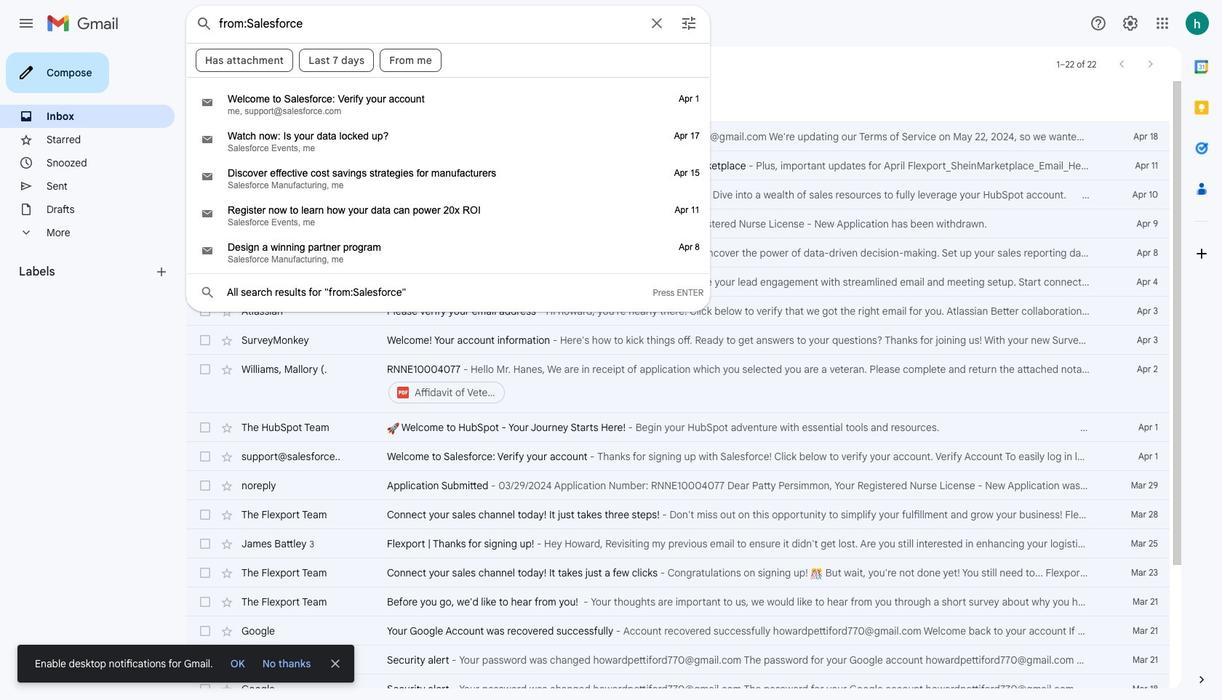 Task type: locate. For each thing, give the bounding box(es) containing it.
4 row from the top
[[186, 210, 1170, 239]]

settings image
[[1122, 15, 1140, 32]]

alert
[[17, 33, 1199, 683]]

heading
[[19, 265, 154, 279]]

apr 11, 2024, 10:50 am element
[[675, 205, 700, 215]]

promotions tab
[[370, 81, 554, 122]]

0 horizontal spatial tab list
[[186, 81, 1170, 122]]

salesforce events, me element
[[228, 143, 653, 154], [228, 218, 653, 228]]

advanced search options image
[[675, 9, 704, 38]]

salesforce events, me element up discover effective cost savings strategies for manufacturers element
[[228, 143, 653, 154]]

0 vertical spatial salesforce manufacturing, me element
[[228, 180, 653, 191]]

tab list
[[1182, 47, 1222, 648], [186, 81, 1170, 122]]

🚀 image
[[387, 423, 399, 435]]

9 row from the top
[[186, 355, 1170, 413]]

salesforce manufacturing, me element down register now to learn how your data can power 20x roi element
[[228, 255, 653, 265]]

list box
[[187, 83, 709, 301]]

5 row from the top
[[186, 239, 1170, 268]]

14 row from the top
[[186, 530, 1170, 559]]

2 salesforce manufacturing, me element from the top
[[228, 255, 653, 265]]

2 row from the top
[[186, 151, 1170, 180]]

7 row from the top
[[186, 297, 1170, 326]]

1 horizontal spatial tab list
[[1182, 47, 1222, 648]]

welcome to salesforce: verify your account element
[[228, 93, 653, 105]]

None checkbox
[[198, 304, 212, 319], [198, 362, 212, 377], [198, 421, 212, 435], [198, 450, 212, 464], [198, 479, 212, 493], [198, 508, 212, 522], [198, 566, 212, 581], [198, 595, 212, 610], [198, 304, 212, 319], [198, 362, 212, 377], [198, 421, 212, 435], [198, 450, 212, 464], [198, 479, 212, 493], [198, 508, 212, 522], [198, 566, 212, 581], [198, 595, 212, 610]]

register now to learn how your data can power 20x roi element
[[228, 204, 653, 216]]

salesforce manufacturing, me element
[[228, 180, 653, 191], [228, 255, 653, 265]]

1 vertical spatial salesforce manufacturing, me element
[[228, 255, 653, 265]]

1 salesforce events, me element from the top
[[228, 143, 653, 154]]

gmail image
[[47, 9, 126, 38]]

1 vertical spatial salesforce events, me element
[[228, 218, 653, 228]]

row
[[186, 122, 1170, 151], [186, 151, 1170, 180], [186, 180, 1170, 210], [186, 210, 1170, 239], [186, 239, 1170, 268], [186, 268, 1170, 297], [186, 297, 1170, 326], [186, 326, 1170, 355], [186, 355, 1170, 413], [186, 413, 1170, 442], [186, 442, 1170, 472], [186, 472, 1170, 501], [186, 501, 1170, 530], [186, 530, 1170, 559], [186, 559, 1170, 588], [186, 588, 1170, 617], [186, 617, 1170, 646], [186, 646, 1170, 675], [186, 675, 1170, 701]]

apr 8, 2024, 11:20 am element
[[679, 242, 700, 252]]

None search field
[[186, 6, 710, 312]]

8 row from the top
[[186, 326, 1170, 355]]

search mail image
[[191, 11, 218, 37]]

1 salesforce manufacturing, me element from the top
[[228, 180, 653, 191]]

0 vertical spatial salesforce events, me element
[[228, 143, 653, 154]]

salesforce events, me element down register now to learn how your data can power 20x roi element
[[228, 218, 653, 228]]

clear search image
[[643, 9, 672, 38]]

salesforce events, me element for apr 11, 2024, 10:50 am 'element'
[[228, 218, 653, 228]]

main content
[[186, 81, 1170, 701]]

15 row from the top
[[186, 559, 1170, 588]]

2 salesforce events, me element from the top
[[228, 218, 653, 228]]

search refinement toolbar list box
[[187, 43, 709, 77]]

salesforce events, me element for apr 17, 2024, 8:27 am element
[[228, 143, 653, 154]]

10 row from the top
[[186, 413, 1170, 442]]

cell
[[387, 362, 1097, 406]]

salesforce manufacturing, me element down discover effective cost savings strategies for manufacturers element
[[228, 180, 653, 191]]

11 row from the top
[[186, 442, 1170, 472]]

refresh image
[[242, 57, 256, 71]]

navigation
[[0, 47, 186, 701]]

16 row from the top
[[186, 588, 1170, 617]]

None checkbox
[[198, 333, 212, 348], [198, 537, 212, 552], [198, 624, 212, 639], [198, 333, 212, 348], [198, 537, 212, 552], [198, 624, 212, 639]]

🌟 image
[[387, 277, 399, 289]]



Task type: vqa. For each thing, say whether or not it's contained in the screenshot.
eighth ROW from the top of the page
yes



Task type: describe. For each thing, give the bounding box(es) containing it.
salesforce manufacturing, me element for apr 15, 2024, 11:19 am element
[[228, 180, 653, 191]]

discover effective cost savings strategies for manufacturers element
[[228, 167, 653, 179]]

12 row from the top
[[186, 472, 1170, 501]]

apr 15, 2024, 11:19 am element
[[674, 168, 700, 178]]

17 row from the top
[[186, 617, 1170, 646]]

18 row from the top
[[186, 646, 1170, 675]]

primary tab
[[186, 81, 369, 122]]

main menu image
[[17, 15, 35, 32]]

1 row from the top
[[186, 122, 1170, 151]]

apr 17, 2024, 8:27 am element
[[674, 131, 700, 141]]

Search mail text field
[[219, 17, 640, 31]]

salesforce manufacturing, me element for the apr 8, 2024, 11:20 am element
[[228, 255, 653, 265]]

support image
[[1090, 15, 1107, 32]]

🎊 image
[[811, 568, 823, 580]]

6 row from the top
[[186, 268, 1170, 297]]

19 row from the top
[[186, 675, 1170, 701]]

13 row from the top
[[186, 501, 1170, 530]]

3 row from the top
[[186, 180, 1170, 210]]

apr 1, 2024, 12:48 pm element
[[679, 94, 700, 104]]

me, support@salesforce.com element
[[228, 106, 653, 116]]



